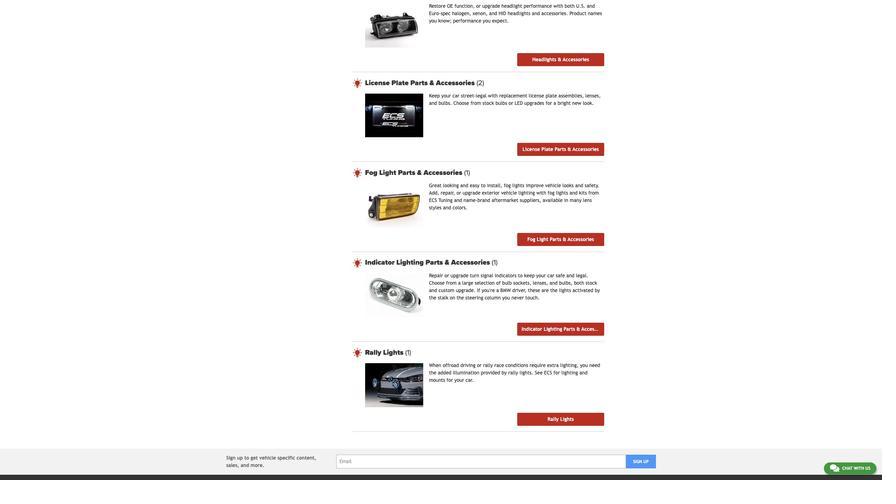 Task type: locate. For each thing, give the bounding box(es) containing it.
1 vertical spatial choose
[[429, 280, 445, 286]]

choose for plate
[[453, 100, 469, 106]]

for down added
[[447, 378, 453, 383]]

0 vertical spatial indicator lighting parts & accessories
[[365, 259, 492, 267]]

your up bulbs.
[[441, 93, 451, 99]]

both down legal.
[[574, 280, 584, 286]]

keep
[[524, 273, 535, 278]]

sign up to get vehicle specific content, sales, and more.
[[226, 455, 316, 468]]

rally
[[365, 349, 381, 357], [548, 416, 559, 422]]

by
[[595, 288, 600, 293], [502, 370, 507, 376]]

indicator for the top indicator lighting parts & accessories link
[[365, 259, 395, 267]]

choose for lighting
[[429, 280, 445, 286]]

aftermarket
[[492, 198, 518, 203]]

license
[[365, 79, 390, 87], [523, 147, 540, 152]]

the inside when offroad driving or rally race conditions require extra lighting, you need the added illumination provided by rally lights. see ecs for lighting and mounts for your car.
[[429, 370, 436, 376]]

1 horizontal spatial rally
[[548, 416, 559, 422]]

choose down repair
[[429, 280, 445, 286]]

a left large
[[458, 280, 461, 286]]

1 vertical spatial lighting
[[544, 327, 562, 332]]

2 vertical spatial lights
[[559, 288, 571, 293]]

1 vertical spatial lights
[[560, 416, 574, 422]]

1 vertical spatial light
[[537, 237, 548, 242]]

upgrade inside the great looking and easy to install, fog lights improve vehicle looks and safety. add, repair, or upgrade exterior vehicle lighting with fog lights and kits from ecs tuning and name-brand aftermarket suppliers, available in many lens styles and colors.
[[463, 190, 480, 196]]

accessories
[[563, 57, 589, 62], [436, 79, 475, 87], [572, 147, 599, 152], [423, 169, 462, 177], [568, 237, 594, 242], [451, 259, 490, 267], [581, 327, 608, 332]]

conditions
[[505, 363, 528, 368]]

illumination
[[453, 370, 479, 376]]

0 vertical spatial lights
[[383, 349, 403, 357]]

0 horizontal spatial car
[[452, 93, 459, 99]]

0 horizontal spatial from
[[446, 280, 457, 286]]

up inside button
[[643, 459, 649, 464]]

0 horizontal spatial fog
[[365, 169, 377, 177]]

stock up activated
[[586, 280, 597, 286]]

offroad
[[443, 363, 459, 368]]

for
[[546, 100, 552, 106], [554, 370, 560, 376], [447, 378, 453, 383]]

1 horizontal spatial rally lights
[[548, 416, 574, 422]]

hid
[[499, 10, 506, 16]]

look.
[[583, 100, 594, 106]]

choose inside repair or upgrade turn signal indicators to keep your car safe and legal. choose from a large selection of bulb sockets, lenses, and bulbs, both stock and custom upgrade. if you're a bmw driver, these are the lights activated by the stalk on the steering column you never touch.
[[429, 280, 445, 286]]

2 vertical spatial vehicle
[[259, 455, 276, 461]]

fog up available
[[548, 190, 555, 196]]

0 horizontal spatial rally lights
[[365, 349, 405, 357]]

stalk
[[438, 295, 448, 301]]

1 vertical spatial vehicle
[[501, 190, 517, 196]]

from for license plate parts & accessories
[[471, 100, 481, 106]]

upgrade up large
[[451, 273, 468, 278]]

car inside repair or upgrade turn signal indicators to keep your car safe and legal. choose from a large selection of bulb sockets, lenses, and bulbs, both stock and custom upgrade. if you're a bmw driver, these are the lights activated by the stalk on the steering column you never touch.
[[547, 273, 554, 278]]

rally lights for the bottommost rally lights link
[[548, 416, 574, 422]]

lights for the top rally lights link
[[383, 349, 403, 357]]

plate for bottom license plate parts & accessories "link"
[[541, 147, 553, 152]]

to right easy
[[481, 183, 486, 189]]

lenses, inside keep your car street-legal with replacement license plate assemblies, lenses, and bulbs. choose from stock bulbs or led upgrades for a bright new look.
[[585, 93, 601, 99]]

lights up in
[[556, 190, 568, 196]]

from inside repair or upgrade turn signal indicators to keep your car safe and legal. choose from a large selection of bulb sockets, lenses, and bulbs, both stock and custom upgrade. if you're a bmw driver, these are the lights activated by the stalk on the steering column you never touch.
[[446, 280, 457, 286]]

or right driving
[[477, 363, 482, 368]]

headlights & accessories thumbnail image image
[[365, 4, 423, 48]]

0 vertical spatial lighting
[[518, 190, 535, 196]]

0 vertical spatial upgrade
[[482, 3, 500, 9]]

1 horizontal spatial indicator
[[522, 327, 542, 332]]

rally down conditions
[[508, 370, 518, 376]]

0 vertical spatial vehicle
[[545, 183, 561, 189]]

0 vertical spatial rally lights
[[365, 349, 405, 357]]

to inside the great looking and easy to install, fog lights improve vehicle looks and safety. add, repair, or upgrade exterior vehicle lighting with fog lights and kits from ecs tuning and name-brand aftermarket suppliers, available in many lens styles and colors.
[[481, 183, 486, 189]]

1 horizontal spatial choose
[[453, 100, 469, 106]]

0 vertical spatial indicator lighting parts & accessories link
[[365, 259, 604, 267]]

led
[[515, 100, 523, 106]]

both inside restore oe function, or upgrade headlight performance with both u.s. and euro-spec halogen, xenon, and hid headlights and accessories. product names you know; performance you expect.
[[565, 3, 575, 9]]

ecs inside the great looking and easy to install, fog lights improve vehicle looks and safety. add, repair, or upgrade exterior vehicle lighting with fog lights and kits from ecs tuning and name-brand aftermarket suppliers, available in many lens styles and colors.
[[429, 198, 437, 203]]

license plate parts & accessories for topmost license plate parts & accessories "link"
[[365, 79, 477, 87]]

1 horizontal spatial plate
[[541, 147, 553, 152]]

or up xenon, at the right
[[476, 3, 481, 9]]

0 vertical spatial plate
[[391, 79, 409, 87]]

plate
[[391, 79, 409, 87], [541, 147, 553, 152]]

license plate parts & accessories thumbnail image image
[[365, 94, 423, 137]]

or inside keep your car street-legal with replacement license plate assemblies, lenses, and bulbs. choose from stock bulbs or led upgrades for a bright new look.
[[509, 100, 513, 106]]

lights left improve
[[512, 183, 524, 189]]

stock down legal
[[483, 100, 494, 106]]

choose inside keep your car street-legal with replacement license plate assemblies, lenses, and bulbs. choose from stock bulbs or led upgrades for a bright new look.
[[453, 100, 469, 106]]

0 horizontal spatial indicator lighting parts & accessories
[[365, 259, 492, 267]]

or inside the great looking and easy to install, fog lights improve vehicle looks and safety. add, repair, or upgrade exterior vehicle lighting with fog lights and kits from ecs tuning and name-brand aftermarket suppliers, available in many lens styles and colors.
[[457, 190, 461, 196]]

2 vertical spatial a
[[496, 288, 499, 293]]

us
[[865, 466, 870, 471]]

stock inside keep your car street-legal with replacement license plate assemblies, lenses, and bulbs. choose from stock bulbs or led upgrades for a bright new look.
[[483, 100, 494, 106]]

you inside when offroad driving or rally race conditions require extra lighting, you need the added illumination provided by rally lights. see ecs for lighting and mounts for your car.
[[580, 363, 588, 368]]

0 horizontal spatial plate
[[391, 79, 409, 87]]

1 vertical spatial license
[[523, 147, 540, 152]]

0 horizontal spatial by
[[502, 370, 507, 376]]

tuning
[[438, 198, 453, 203]]

for down plate
[[546, 100, 552, 106]]

1 vertical spatial license plate parts & accessories
[[523, 147, 599, 152]]

up inside sign up to get vehicle specific content, sales, and more.
[[237, 455, 243, 461]]

0 vertical spatial by
[[595, 288, 600, 293]]

many
[[570, 198, 582, 203]]

by right activated
[[595, 288, 600, 293]]

with inside the great looking and easy to install, fog lights improve vehicle looks and safety. add, repair, or upgrade exterior vehicle lighting with fog lights and kits from ecs tuning and name-brand aftermarket suppliers, available in many lens styles and colors.
[[536, 190, 546, 196]]

up
[[237, 455, 243, 461], [643, 459, 649, 464]]

2 horizontal spatial vehicle
[[545, 183, 561, 189]]

car.
[[466, 378, 474, 383]]

2 horizontal spatial a
[[554, 100, 556, 106]]

sign
[[226, 455, 236, 461], [633, 459, 642, 464]]

from down the safety.
[[588, 190, 599, 196]]

replacement
[[499, 93, 527, 99]]

1 horizontal spatial from
[[471, 100, 481, 106]]

1 horizontal spatial by
[[595, 288, 600, 293]]

keep
[[429, 93, 440, 99]]

lighting up suppliers,
[[518, 190, 535, 196]]

upgrade inside repair or upgrade turn signal indicators to keep your car safe and legal. choose from a large selection of bulb sockets, lenses, and bulbs, both stock and custom upgrade. if you're a bmw driver, these are the lights activated by the stalk on the steering column you never touch.
[[451, 273, 468, 278]]

stock inside repair or upgrade turn signal indicators to keep your car safe and legal. choose from a large selection of bulb sockets, lenses, and bulbs, both stock and custom upgrade. if you're a bmw driver, these are the lights activated by the stalk on the steering column you never touch.
[[586, 280, 597, 286]]

0 vertical spatial fog light parts & accessories
[[365, 169, 464, 177]]

with up 'bulbs'
[[488, 93, 498, 99]]

choose
[[453, 100, 469, 106], [429, 280, 445, 286]]

indicator for indicator lighting parts & accessories link to the bottom
[[522, 327, 542, 332]]

performance
[[524, 3, 552, 9], [453, 18, 481, 23]]

to up sockets,
[[518, 273, 523, 278]]

1 horizontal spatial fog
[[527, 237, 535, 242]]

1 horizontal spatial for
[[546, 100, 552, 106]]

you
[[429, 18, 437, 23], [483, 18, 491, 23], [502, 295, 510, 301], [580, 363, 588, 368]]

bulbs
[[496, 100, 507, 106]]

0 vertical spatial lighting
[[396, 259, 424, 267]]

0 horizontal spatial lenses,
[[533, 280, 548, 286]]

0 horizontal spatial for
[[447, 378, 453, 383]]

upgrade up name-
[[463, 190, 480, 196]]

vehicle up more.
[[259, 455, 276, 461]]

0 horizontal spatial to
[[244, 455, 249, 461]]

looks
[[562, 183, 574, 189]]

2 vertical spatial from
[[446, 280, 457, 286]]

0 vertical spatial license plate parts & accessories
[[365, 79, 477, 87]]

1 vertical spatial plate
[[541, 147, 553, 152]]

a down of
[[496, 288, 499, 293]]

more.
[[251, 463, 264, 468]]

lights
[[512, 183, 524, 189], [556, 190, 568, 196], [559, 288, 571, 293]]

chat with us link
[[824, 463, 876, 475]]

chat with us
[[842, 466, 870, 471]]

lenses,
[[585, 93, 601, 99], [533, 280, 548, 286]]

from down legal
[[471, 100, 481, 106]]

0 vertical spatial to
[[481, 183, 486, 189]]

rally lights link
[[365, 349, 604, 357], [517, 413, 604, 426]]

plate for topmost license plate parts & accessories "link"
[[391, 79, 409, 87]]

0 horizontal spatial license
[[365, 79, 390, 87]]

for down extra
[[554, 370, 560, 376]]

safety.
[[585, 183, 599, 189]]

1 horizontal spatial your
[[454, 378, 464, 383]]

1 vertical spatial rally lights link
[[517, 413, 604, 426]]

ecs down add,
[[429, 198, 437, 203]]

you left need
[[580, 363, 588, 368]]

1 vertical spatial rally lights
[[548, 416, 574, 422]]

0 horizontal spatial vehicle
[[259, 455, 276, 461]]

0 horizontal spatial lights
[[383, 349, 403, 357]]

1 vertical spatial fog
[[527, 237, 535, 242]]

0 vertical spatial for
[[546, 100, 552, 106]]

vehicle up aftermarket
[[501, 190, 517, 196]]

rally lights for the top rally lights link
[[365, 349, 405, 357]]

lenses, inside repair or upgrade turn signal indicators to keep your car safe and legal. choose from a large selection of bulb sockets, lenses, and bulbs, both stock and custom upgrade. if you're a bmw driver, these are the lights activated by the stalk on the steering column you never touch.
[[533, 280, 548, 286]]

plate inside "link"
[[541, 147, 553, 152]]

activated
[[573, 288, 593, 293]]

lenses, up are
[[533, 280, 548, 286]]

mounts
[[429, 378, 445, 383]]

stock
[[483, 100, 494, 106], [586, 280, 597, 286]]

1 vertical spatial license plate parts & accessories link
[[517, 143, 604, 156]]

lights down bulbs,
[[559, 288, 571, 293]]

both inside repair or upgrade turn signal indicators to keep your car safe and legal. choose from a large selection of bulb sockets, lenses, and bulbs, both stock and custom upgrade. if you're a bmw driver, these are the lights activated by the stalk on the steering column you never touch.
[[574, 280, 584, 286]]

and inside sign up to get vehicle specific content, sales, and more.
[[241, 463, 249, 468]]

0 vertical spatial ecs
[[429, 198, 437, 203]]

license plate parts & accessories inside license plate parts & accessories "link"
[[523, 147, 599, 152]]

with
[[553, 3, 563, 9], [488, 93, 498, 99], [536, 190, 546, 196], [854, 466, 864, 471]]

upgrade
[[482, 3, 500, 9], [463, 190, 480, 196], [451, 273, 468, 278]]

repair,
[[441, 190, 455, 196]]

sign inside sign up to get vehicle specific content, sales, and more.
[[226, 455, 236, 461]]

a down plate
[[554, 100, 556, 106]]

2 horizontal spatial from
[[588, 190, 599, 196]]

0 horizontal spatial performance
[[453, 18, 481, 23]]

car left the street-
[[452, 93, 459, 99]]

lighting
[[518, 190, 535, 196], [561, 370, 578, 376]]

0 vertical spatial lights
[[512, 183, 524, 189]]

car left safe
[[547, 273, 554, 278]]

euro-
[[429, 10, 441, 16]]

1 horizontal spatial fog light parts & accessories
[[527, 237, 594, 242]]

0 horizontal spatial rally
[[365, 349, 381, 357]]

performance down halogen,
[[453, 18, 481, 23]]

1 vertical spatial both
[[574, 280, 584, 286]]

or inside when offroad driving or rally race conditions require extra lighting, you need the added illumination provided by rally lights. see ecs for lighting and mounts for your car.
[[477, 363, 482, 368]]

restore
[[429, 3, 446, 9]]

vehicle inside sign up to get vehicle specific content, sales, and more.
[[259, 455, 276, 461]]

styles
[[429, 205, 442, 211]]

both left u.s.
[[565, 3, 575, 9]]

rally up provided
[[483, 363, 493, 368]]

1 vertical spatial car
[[547, 273, 554, 278]]

or down looking
[[457, 190, 461, 196]]

column
[[485, 295, 501, 301]]

fog
[[365, 169, 377, 177], [527, 237, 535, 242]]

or down replacement
[[509, 100, 513, 106]]

with up accessories.
[[553, 3, 563, 9]]

1 vertical spatial ecs
[[544, 370, 552, 376]]

by down race
[[502, 370, 507, 376]]

headlights
[[532, 57, 556, 62]]

or right repair
[[445, 273, 449, 278]]

0 horizontal spatial stock
[[483, 100, 494, 106]]

lighting
[[396, 259, 424, 267], [544, 327, 562, 332]]

never
[[512, 295, 524, 301]]

2 vertical spatial upgrade
[[451, 273, 468, 278]]

the right on
[[457, 295, 464, 301]]

sales,
[[226, 463, 239, 468]]

1 horizontal spatial indicator lighting parts & accessories
[[522, 327, 608, 332]]

choose down the street-
[[453, 100, 469, 106]]

0 horizontal spatial lighting
[[518, 190, 535, 196]]

fog right install, on the right of page
[[504, 183, 511, 189]]

your inside keep your car street-legal with replacement license plate assemblies, lenses, and bulbs. choose from stock bulbs or led upgrades for a bright new look.
[[441, 93, 451, 99]]

0 horizontal spatial fog light parts & accessories
[[365, 169, 464, 177]]

by inside repair or upgrade turn signal indicators to keep your car safe and legal. choose from a large selection of bulb sockets, lenses, and bulbs, both stock and custom upgrade. if you're a bmw driver, these are the lights activated by the stalk on the steering column you never touch.
[[595, 288, 600, 293]]

1 vertical spatial by
[[502, 370, 507, 376]]

product
[[570, 10, 586, 16]]

the left stalk
[[429, 295, 436, 301]]

0 vertical spatial fog
[[365, 169, 377, 177]]

0 horizontal spatial choose
[[429, 280, 445, 286]]

your right 'keep' on the bottom
[[536, 273, 546, 278]]

with inside keep your car street-legal with replacement license plate assemblies, lenses, and bulbs. choose from stock bulbs or led upgrades for a bright new look.
[[488, 93, 498, 99]]

0 horizontal spatial ecs
[[429, 198, 437, 203]]

bulb
[[502, 280, 512, 286]]

and
[[587, 3, 595, 9], [489, 10, 497, 16], [532, 10, 540, 16], [429, 100, 437, 106], [460, 183, 468, 189], [575, 183, 583, 189], [570, 190, 578, 196], [454, 198, 462, 203], [443, 205, 451, 211], [566, 273, 574, 278], [550, 280, 558, 286], [429, 288, 437, 293], [579, 370, 587, 376], [241, 463, 249, 468]]

brand
[[477, 198, 490, 203]]

to
[[481, 183, 486, 189], [518, 273, 523, 278], [244, 455, 249, 461]]

1 horizontal spatial light
[[537, 237, 548, 242]]

0 vertical spatial lenses,
[[585, 93, 601, 99]]

up for sign up
[[643, 459, 649, 464]]

0 vertical spatial license
[[365, 79, 390, 87]]

upgrade up xenon, at the right
[[482, 3, 500, 9]]

chat
[[842, 466, 853, 471]]

exterior
[[482, 190, 500, 196]]

your down illumination
[[454, 378, 464, 383]]

lights inside repair or upgrade turn signal indicators to keep your car safe and legal. choose from a large selection of bulb sockets, lenses, and bulbs, both stock and custom upgrade. if you're a bmw driver, these are the lights activated by the stalk on the steering column you never touch.
[[559, 288, 571, 293]]

1 horizontal spatial up
[[643, 459, 649, 464]]

from inside keep your car street-legal with replacement license plate assemblies, lenses, and bulbs. choose from stock bulbs or led upgrades for a bright new look.
[[471, 100, 481, 106]]

performance up accessories.
[[524, 3, 552, 9]]

0 vertical spatial from
[[471, 100, 481, 106]]

1 vertical spatial lenses,
[[533, 280, 548, 286]]

0 vertical spatial choose
[[453, 100, 469, 106]]

the down 'when'
[[429, 370, 436, 376]]

street-
[[461, 93, 476, 99]]

upgrade inside restore oe function, or upgrade headlight performance with both u.s. and euro-spec halogen, xenon, and hid headlights and accessories. product names you know; performance you expect.
[[482, 3, 500, 9]]

sockets,
[[513, 280, 531, 286]]

indicator lighting parts & accessories for the top indicator lighting parts & accessories link
[[365, 259, 492, 267]]

1 vertical spatial rally
[[508, 370, 518, 376]]

1 vertical spatial upgrade
[[463, 190, 480, 196]]

sign inside button
[[633, 459, 642, 464]]

with down improve
[[536, 190, 546, 196]]

sign for sign up to get vehicle specific content, sales, and more.
[[226, 455, 236, 461]]

fog
[[504, 183, 511, 189], [548, 190, 555, 196]]

0 horizontal spatial license plate parts & accessories
[[365, 79, 477, 87]]

light
[[379, 169, 396, 177], [537, 237, 548, 242]]

spec
[[441, 10, 451, 16]]

lighting,
[[560, 363, 579, 368]]

from up the custom
[[446, 280, 457, 286]]

vehicle up available
[[545, 183, 561, 189]]

you down bmw
[[502, 295, 510, 301]]

indicator
[[365, 259, 395, 267], [522, 327, 542, 332]]

ecs down extra
[[544, 370, 552, 376]]

0 horizontal spatial rally
[[483, 363, 493, 368]]

improve
[[526, 183, 544, 189]]

lenses, up look.
[[585, 93, 601, 99]]

to left get
[[244, 455, 249, 461]]

your
[[441, 93, 451, 99], [536, 273, 546, 278], [454, 378, 464, 383]]

upgrades
[[524, 100, 544, 106]]

2 horizontal spatial to
[[518, 273, 523, 278]]

1 vertical spatial indicator lighting parts & accessories
[[522, 327, 608, 332]]

or
[[476, 3, 481, 9], [509, 100, 513, 106], [457, 190, 461, 196], [445, 273, 449, 278], [477, 363, 482, 368]]

lighting down lighting, in the right of the page
[[561, 370, 578, 376]]

vehicle
[[545, 183, 561, 189], [501, 190, 517, 196], [259, 455, 276, 461]]

category navigation element
[[278, 0, 341, 0]]

1 horizontal spatial a
[[496, 288, 499, 293]]

assemblies,
[[558, 93, 584, 99]]

your inside when offroad driving or rally race conditions require extra lighting, you need the added illumination provided by rally lights. see ecs for lighting and mounts for your car.
[[454, 378, 464, 383]]

provided
[[481, 370, 500, 376]]

1 horizontal spatial stock
[[586, 280, 597, 286]]

0 horizontal spatial fog
[[504, 183, 511, 189]]

license plate parts & accessories
[[365, 79, 477, 87], [523, 147, 599, 152]]



Task type: describe. For each thing, give the bounding box(es) containing it.
indicator lighting parts & accessories thumbnail image image
[[365, 274, 423, 317]]

expect.
[[492, 18, 509, 23]]

0 vertical spatial license plate parts & accessories link
[[365, 79, 604, 87]]

plate
[[546, 93, 557, 99]]

1 horizontal spatial fog
[[548, 190, 555, 196]]

Email email field
[[336, 455, 626, 469]]

indicator lighting parts & accessories for indicator lighting parts & accessories link to the bottom
[[522, 327, 608, 332]]

you down "euro-"
[[429, 18, 437, 23]]

if
[[477, 288, 480, 293]]

oe
[[447, 3, 453, 9]]

from for indicator lighting parts & accessories
[[446, 280, 457, 286]]

add,
[[429, 190, 439, 196]]

fog for the bottommost fog light parts & accessories link
[[527, 237, 535, 242]]

u.s.
[[576, 3, 585, 9]]

steering
[[465, 295, 483, 301]]

touch.
[[525, 295, 540, 301]]

race
[[494, 363, 504, 368]]

rally for the top rally lights link
[[365, 349, 381, 357]]

bulbs,
[[559, 280, 573, 286]]

up for sign up to get vehicle specific content, sales, and more.
[[237, 455, 243, 461]]

fog light parts & accessories thumbnail image image
[[365, 184, 423, 227]]

lighting inside when offroad driving or rally race conditions require extra lighting, you need the added illumination provided by rally lights. see ecs for lighting and mounts for your car.
[[561, 370, 578, 376]]

require
[[530, 363, 546, 368]]

the right are
[[550, 288, 558, 293]]

0 vertical spatial fog
[[504, 183, 511, 189]]

great
[[429, 183, 442, 189]]

1 horizontal spatial license
[[523, 147, 540, 152]]

on
[[450, 295, 455, 301]]

colors.
[[453, 205, 467, 211]]

know;
[[438, 18, 452, 23]]

2 vertical spatial for
[[447, 378, 453, 383]]

0 horizontal spatial a
[[458, 280, 461, 286]]

1 vertical spatial fog light parts & accessories link
[[517, 233, 604, 246]]

accessories.
[[541, 10, 568, 16]]

lights.
[[520, 370, 533, 376]]

sign for sign up
[[633, 459, 642, 464]]

lights for the bottommost rally lights link
[[560, 416, 574, 422]]

1 vertical spatial fog light parts & accessories
[[527, 237, 594, 242]]

get
[[251, 455, 258, 461]]

bulbs.
[[439, 100, 452, 106]]

with left us
[[854, 466, 864, 471]]

when offroad driving or rally race conditions require extra lighting, you need the added illumination provided by rally lights. see ecs for lighting and mounts for your car.
[[429, 363, 600, 383]]

headlight
[[502, 3, 522, 9]]

large
[[462, 280, 473, 286]]

name-
[[464, 198, 477, 203]]

1 horizontal spatial rally
[[508, 370, 518, 376]]

0 vertical spatial fog light parts & accessories link
[[365, 169, 604, 177]]

headlights & accessories
[[532, 57, 589, 62]]

with inside restore oe function, or upgrade headlight performance with both u.s. and euro-spec halogen, xenon, and hid headlights and accessories. product names you know; performance you expect.
[[553, 3, 563, 9]]

are
[[542, 288, 549, 293]]

or inside restore oe function, or upgrade headlight performance with both u.s. and euro-spec halogen, xenon, and hid headlights and accessories. product names you know; performance you expect.
[[476, 3, 481, 9]]

see
[[535, 370, 543, 376]]

1 horizontal spatial vehicle
[[501, 190, 517, 196]]

and inside keep your car street-legal with replacement license plate assemblies, lenses, and bulbs. choose from stock bulbs or led upgrades for a bright new look.
[[429, 100, 437, 106]]

bmw
[[500, 288, 511, 293]]

license plate parts & accessories for bottom license plate parts & accessories "link"
[[523, 147, 599, 152]]

0 vertical spatial rally
[[483, 363, 493, 368]]

suppliers,
[[520, 198, 541, 203]]

0 vertical spatial light
[[379, 169, 396, 177]]

safe
[[556, 273, 565, 278]]

to inside sign up to get vehicle specific content, sales, and more.
[[244, 455, 249, 461]]

1 horizontal spatial lighting
[[544, 327, 562, 332]]

specific
[[277, 455, 295, 461]]

you inside repair or upgrade turn signal indicators to keep your car safe and legal. choose from a large selection of bulb sockets, lenses, and bulbs, both stock and custom upgrade. if you're a bmw driver, these are the lights activated by the stalk on the steering column you never touch.
[[502, 295, 510, 301]]

for inside keep your car street-legal with replacement license plate assemblies, lenses, and bulbs. choose from stock bulbs or led upgrades for a bright new look.
[[546, 100, 552, 106]]

2 horizontal spatial for
[[554, 370, 560, 376]]

rally lights thumbnail image image
[[365, 364, 423, 407]]

legal
[[476, 93, 487, 99]]

and inside when offroad driving or rally race conditions require extra lighting, you need the added illumination provided by rally lights. see ecs for lighting and mounts for your car.
[[579, 370, 587, 376]]

of
[[496, 280, 501, 286]]

lens
[[583, 198, 592, 203]]

your inside repair or upgrade turn signal indicators to keep your car safe and legal. choose from a large selection of bulb sockets, lenses, and bulbs, both stock and custom upgrade. if you're a bmw driver, these are the lights activated by the stalk on the steering column you never touch.
[[536, 273, 546, 278]]

install,
[[487, 183, 502, 189]]

comments image
[[830, 464, 839, 473]]

a inside keep your car street-legal with replacement license plate assemblies, lenses, and bulbs. choose from stock bulbs or led upgrades for a bright new look.
[[554, 100, 556, 106]]

repair
[[429, 273, 443, 278]]

turn
[[470, 273, 479, 278]]

custom
[[439, 288, 454, 293]]

kits
[[579, 190, 587, 196]]

ecs inside when offroad driving or rally race conditions require extra lighting, you need the added illumination provided by rally lights. see ecs for lighting and mounts for your car.
[[544, 370, 552, 376]]

sign up
[[633, 459, 649, 464]]

to inside repair or upgrade turn signal indicators to keep your car safe and legal. choose from a large selection of bulb sockets, lenses, and bulbs, both stock and custom upgrade. if you're a bmw driver, these are the lights activated by the stalk on the steering column you never touch.
[[518, 273, 523, 278]]

0 vertical spatial performance
[[524, 3, 552, 9]]

0 horizontal spatial lighting
[[396, 259, 424, 267]]

you're
[[482, 288, 495, 293]]

in
[[564, 198, 568, 203]]

signal
[[481, 273, 493, 278]]

or inside repair or upgrade turn signal indicators to keep your car safe and legal. choose from a large selection of bulb sockets, lenses, and bulbs, both stock and custom upgrade. if you're a bmw driver, these are the lights activated by the stalk on the steering column you never touch.
[[445, 273, 449, 278]]

great looking and easy to install, fog lights improve vehicle looks and safety. add, repair, or upgrade exterior vehicle lighting with fog lights and kits from ecs tuning and name-brand aftermarket suppliers, available in many lens styles and colors.
[[429, 183, 599, 211]]

selection
[[475, 280, 495, 286]]

fog for the top fog light parts & accessories link
[[365, 169, 377, 177]]

0 vertical spatial rally lights link
[[365, 349, 604, 357]]

extra
[[547, 363, 559, 368]]

halogen,
[[452, 10, 471, 16]]

new
[[572, 100, 581, 106]]

upgrade.
[[456, 288, 476, 293]]

legal.
[[576, 273, 588, 278]]

driving
[[460, 363, 476, 368]]

restore oe function, or upgrade headlight performance with both u.s. and euro-spec halogen, xenon, and hid headlights and accessories. product names you know; performance you expect.
[[429, 3, 602, 23]]

1 vertical spatial indicator lighting parts & accessories link
[[517, 323, 608, 336]]

lighting inside the great looking and easy to install, fog lights improve vehicle looks and safety. add, repair, or upgrade exterior vehicle lighting with fog lights and kits from ecs tuning and name-brand aftermarket suppliers, available in many lens styles and colors.
[[518, 190, 535, 196]]

added
[[438, 370, 451, 376]]

keep your car street-legal with replacement license plate assemblies, lenses, and bulbs. choose from stock bulbs or led upgrades for a bright new look.
[[429, 93, 601, 106]]

from inside the great looking and easy to install, fog lights improve vehicle looks and safety. add, repair, or upgrade exterior vehicle lighting with fog lights and kits from ecs tuning and name-brand aftermarket suppliers, available in many lens styles and colors.
[[588, 190, 599, 196]]

available
[[543, 198, 563, 203]]

indicators
[[495, 273, 517, 278]]

sign up button
[[626, 455, 656, 469]]

looking
[[443, 183, 459, 189]]

you down xenon, at the right
[[483, 18, 491, 23]]

1 vertical spatial performance
[[453, 18, 481, 23]]

repair or upgrade turn signal indicators to keep your car safe and legal. choose from a large selection of bulb sockets, lenses, and bulbs, both stock and custom upgrade. if you're a bmw driver, these are the lights activated by the stalk on the steering column you never touch.
[[429, 273, 600, 301]]

these
[[528, 288, 540, 293]]

headlights & accessories link
[[517, 53, 604, 66]]

license
[[529, 93, 544, 99]]

rally for the bottommost rally lights link
[[548, 416, 559, 422]]

xenon,
[[473, 10, 488, 16]]

bright
[[558, 100, 571, 106]]

1 vertical spatial lights
[[556, 190, 568, 196]]

names
[[588, 10, 602, 16]]

car inside keep your car street-legal with replacement license plate assemblies, lenses, and bulbs. choose from stock bulbs or led upgrades for a bright new look.
[[452, 93, 459, 99]]

need
[[589, 363, 600, 368]]

easy
[[470, 183, 479, 189]]

by inside when offroad driving or rally race conditions require extra lighting, you need the added illumination provided by rally lights. see ecs for lighting and mounts for your car.
[[502, 370, 507, 376]]



Task type: vqa. For each thing, say whether or not it's contained in the screenshot.
the bottommost License Plate Parts & Accessories link License
yes



